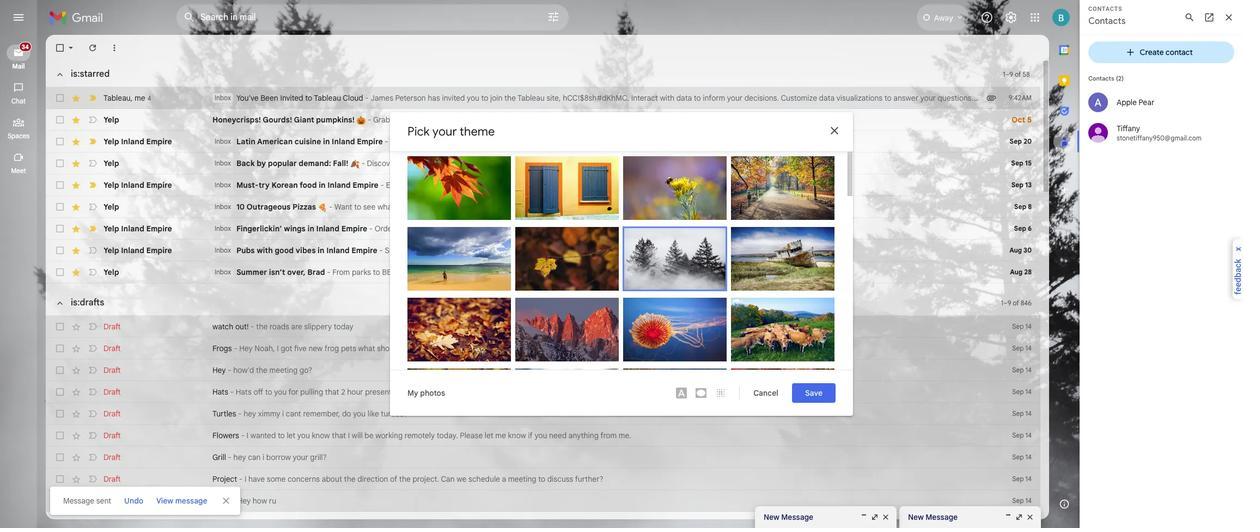 Task type: vqa. For each thing, say whether or not it's contained in the screenshot.


Task type: describe. For each thing, give the bounding box(es) containing it.
and up - discover your new go-tos in rancho cucamonga that make the most of fall͏ ͏  ͏ ͏ ͏ ͏͏ ͏ ͏ ͏ ͏ ͏͏ ͏ ͏ ͏ ͏ ͏͏ ͏ ͏ ͏ ͏ ͏͏ ͏ ͏ ͏ ͏ ͏͏ ͏ ͏ ͏ ͏ ͏͏ ͏ ͏ ͏ ͏ ͏͏  ͏ ͏ ͏ ͏ ͏͏ ͏ ͏ ͏ ͏ ͏͏ ͏ ͏ ͏ ͏ ͏͏ ͏ ͏ ͏ ͏ ͏͏ ͏ ͏ ͏ ͏
[[548, 137, 561, 147]]

out!
[[235, 322, 249, 332]]

fall
[[616, 267, 627, 277]]

crisp
[[457, 180, 474, 190]]

a right schedule
[[502, 475, 506, 484]]

you right invited
[[467, 93, 479, 103]]

2 yelp from the top
[[104, 137, 119, 147]]

join
[[490, 93, 503, 103]]

8 yelp from the top
[[104, 267, 119, 277]]

of left 58
[[1015, 70, 1021, 78]]

9 for is:drafts
[[1008, 299, 1011, 307]]

borrow
[[266, 453, 291, 463]]

over,
[[287, 267, 305, 277]]

wanted
[[250, 431, 276, 441]]

😎 image
[[418, 388, 427, 398]]

want
[[335, 202, 352, 212]]

hey for how
[[237, 496, 251, 506]]

you left the for
[[274, 387, 287, 397]]

3 inbox from the top
[[215, 159, 231, 167]]

vibes
[[296, 246, 316, 256]]

by: terry yarbrough option
[[731, 298, 835, 370]]

9:42 am
[[1009, 94, 1032, 102]]

latin
[[236, 137, 255, 147]]

13 not important switch from the top
[[87, 474, 98, 485]]

aug 28
[[1010, 268, 1032, 276]]

6 yelp from the top
[[104, 224, 119, 234]]

14 for hey - how'd the meeting go?
[[1026, 366, 1032, 374]]

to left "see"
[[354, 202, 361, 212]]

flannel.
[[409, 115, 435, 125]]

- right the 🍕 icon
[[329, 202, 333, 212]]

most for summer
[[435, 267, 453, 277]]

a left cone
[[430, 202, 435, 212]]

sep 14 for watch out! - the roads are slippery today
[[1012, 323, 1032, 331]]

hey how ru
[[237, 496, 276, 506]]

14 for project - i have some concerns about the direction of the project. can we schedule a  meeting to discuss further?
[[1026, 475, 1032, 483]]

- right turtles
[[238, 409, 242, 419]]

i left will
[[348, 431, 350, 441]]

is:drafts button
[[49, 292, 109, 314]]

8
[[1028, 203, 1032, 211]]

me.
[[619, 431, 631, 441]]

eats,
[[522, 224, 539, 234]]

is:drafts
[[71, 297, 104, 308]]

1 let from the left
[[287, 431, 295, 441]]

- right flowers
[[241, 431, 245, 441]]

0 horizontal spatial with
[[257, 246, 273, 256]]

1 głowaty from the top
[[779, 218, 805, 227]]

3 row from the top
[[46, 131, 1041, 153]]

can
[[248, 453, 261, 463]]

make for bbq,
[[401, 267, 420, 277]]

before
[[592, 267, 615, 277]]

11 row from the top
[[46, 338, 1041, 360]]

i left 'got'
[[277, 344, 279, 354]]

cancel button
[[744, 384, 788, 403]]

58
[[1023, 70, 1030, 78]]

0 vertical spatial cucamonga
[[555, 115, 597, 125]]

4
[[147, 94, 151, 102]]

4 row from the top
[[46, 153, 1041, 174]]

0 horizontal spatial meats,
[[431, 180, 455, 190]]

search in mail image
[[180, 8, 199, 27]]

5 not important switch from the top
[[87, 267, 98, 278]]

mail heading
[[0, 62, 37, 71]]

draft for flowers - i wanted to let you know that i will be working remotely today. please let  me know if you need anything from me.
[[104, 431, 121, 441]]

the right join
[[504, 93, 516, 103]]

project - i have some concerns about the direction of the project. can we schedule a  meeting to discuss further?
[[212, 475, 604, 484]]

14 for grill - hey can i borrow your grill?
[[1026, 453, 1032, 461]]

sep 14 for project - i have some concerns about the direction of the project. can we schedule a  meeting to discuss further?
[[1012, 475, 1032, 483]]

- right frogs
[[234, 344, 237, 354]]

1 horizontal spatial tableau
[[314, 93, 341, 103]]

9 sep 14 from the top
[[1012, 497, 1032, 505]]

try
[[259, 180, 270, 190]]

by
[[257, 159, 266, 168]]

to right the invited
[[305, 93, 312, 103]]

hello
[[212, 496, 230, 506]]

1 horizontal spatial me
[[495, 431, 506, 441]]

will
[[352, 431, 363, 441]]

like
[[368, 409, 379, 419]]

- right out!
[[251, 322, 254, 332]]

fingerlickin'
[[236, 224, 282, 234]]

sep for 4th row from the bottom of the page
[[1012, 431, 1024, 440]]

a left pizza
[[396, 202, 401, 212]]

13
[[1025, 181, 1032, 189]]

in right food
[[319, 180, 326, 190]]

you've
[[236, 93, 259, 103]]

0 vertical spatial me
[[135, 93, 145, 103]]

pizza
[[403, 202, 420, 212]]

10 row from the top
[[46, 316, 1041, 338]]

parks
[[352, 267, 371, 277]]

by: romain guy
[[630, 218, 678, 227]]

in right "vibes"
[[318, 246, 324, 256]]

mail
[[12, 62, 25, 70]]

by: mike cleron option
[[623, 227, 727, 298]]

days
[[494, 267, 510, 277]]

5 inbox from the top
[[215, 203, 231, 211]]

1 wings from the left
[[284, 224, 306, 234]]

sent
[[96, 496, 111, 506]]

anything
[[569, 431, 599, 441]]

the left project.
[[399, 475, 411, 484]]

refresh image
[[87, 42, 98, 53]]

2 sep 14 from the top
[[1012, 344, 1032, 352]]

0 horizontal spatial new
[[309, 344, 323, 354]]

- right 🎃 image
[[368, 115, 371, 125]]

animals option
[[623, 298, 727, 370]]

terry
[[749, 360, 765, 369]]

tender
[[407, 180, 429, 190]]

aug for snag a booth and enjoy classic pub fare, brad ͏ ͏ ͏ ͏ ͏ ͏ ͏ ͏ ͏ ͏ ͏ ͏ ͏ ͏ ͏  ͏ ͏ ͏ ͏ ͏ ͏ ͏ ͏ ͏ ͏ ͏ ͏ ͏ ͏ ͏ ͏ ͏ ͏ ͏ ͏ ͏ ͏ ͏ ͏ ͏ ͏ ͏ ͏ ͏ ͏ ͏ ͏ ͏ ͏ ͏ ͏ ͏ ͏  ͏ ͏ ͏ ͏ ͏ ͏ ͏ ͏ ͏ ͏ ͏ ͏ ͏ ͏ ͏ ͏ ͏ ͏ ͏ ͏ ͏ ͏ ͏ ͏ ͏
[[1010, 246, 1022, 254]]

2 not important switch from the top
[[87, 158, 98, 169]]

hey - how'd the meeting go?
[[212, 366, 312, 375]]

draft for grill - hey can i borrow your grill?
[[104, 453, 121, 463]]

up
[[397, 224, 406, 234]]

inform
[[703, 93, 725, 103]]

9 draft from the top
[[104, 496, 121, 506]]

most for fall͏
[[587, 159, 604, 168]]

🎃 image
[[357, 116, 366, 125]]

the left "roads"
[[256, 322, 268, 332]]

8 row from the top
[[46, 240, 1041, 262]]

14 row from the top
[[46, 403, 1041, 425]]

navigation containing mail
[[0, 35, 38, 528]]

inbox for you've
[[215, 94, 231, 102]]

hcc!$8sh#dkhmc.
[[563, 93, 629, 103]]

frogs - hey noah, i got five new frog pets what should i do?
[[212, 344, 419, 354]]

discuss
[[547, 475, 573, 484]]

yarbrough
[[766, 360, 798, 369]]

hour
[[347, 387, 363, 397]]

watch
[[212, 322, 233, 332]]

tableau , me 4
[[104, 93, 151, 103]]

1 vertical spatial brad
[[527, 246, 543, 256]]

0 vertical spatial new
[[416, 159, 431, 168]]

9 not important switch from the top
[[87, 387, 98, 398]]

sep for tenth row
[[1012, 323, 1024, 331]]

decisions.
[[745, 93, 779, 103]]

12 not important switch from the top
[[87, 452, 98, 463]]

you right if on the bottom left of the page
[[535, 431, 547, 441]]

0 vertical spatial meeting
[[269, 366, 298, 375]]

bbq,
[[382, 267, 399, 277]]

good
[[275, 246, 294, 256]]

🍂 image
[[350, 160, 359, 169]]

in right spots
[[519, 115, 526, 125]]

- hats off to you for pulling that 2 hour presentation
[[228, 387, 409, 397]]

message sent alert
[[17, 25, 1062, 515]]

classic
[[469, 246, 492, 256]]

important because you marked it as important. switch for fingerlickin' wings in inland empire
[[87, 223, 98, 234]]

of right direction
[[390, 475, 397, 484]]

4 not important switch from the top
[[87, 245, 98, 256]]

cleron
[[658, 288, 679, 297]]

hey for hey ximmy i cant remember, do you like turtles?
[[244, 409, 256, 419]]

- down grab
[[385, 137, 388, 147]]

1 vertical spatial more
[[521, 180, 539, 190]]

1 – 9 of 58
[[1003, 70, 1030, 78]]

sep for seventh row from the bottom of the page
[[1012, 366, 1024, 374]]

of down enjoy
[[455, 267, 462, 277]]

2 horizontal spatial tableau
[[518, 93, 545, 103]]

17 row from the top
[[46, 469, 1041, 490]]

1 horizontal spatial what
[[378, 202, 394, 212]]

to right off
[[265, 387, 272, 397]]

sep for 4th row from the top of the page
[[1011, 159, 1023, 167]]

1 hats from the left
[[212, 387, 228, 397]]

the down "booth" at left
[[422, 267, 433, 277]]

order
[[375, 224, 395, 234]]

inbox for pubs
[[215, 246, 231, 254]]

game
[[486, 224, 505, 234]]

sep for 13th row from the top of the page
[[1012, 388, 1024, 396]]

other
[[465, 224, 484, 234]]

to left discuss
[[538, 475, 545, 484]]

i left do?
[[402, 344, 404, 354]]

inbox for fingerlickin'
[[215, 224, 231, 233]]

got
[[281, 344, 292, 354]]

inbox pubs with good vibes in inland empire - snag a booth and enjoy classic pub fare, brad ͏ ͏ ͏ ͏ ͏ ͏ ͏ ͏ ͏ ͏ ͏ ͏ ͏ ͏ ͏  ͏ ͏ ͏ ͏ ͏ ͏ ͏ ͏ ͏ ͏ ͏ ͏ ͏ ͏ ͏ ͏ ͏ ͏ ͏ ͏ ͏ ͏ ͏ ͏ ͏ ͏ ͏ ͏ ͏ ͏ ͏ ͏ ͏ ͏ ͏ ͏ ͏ ͏  ͏ ͏ ͏ ͏ ͏ ͏ ͏ ͏ ͏ ͏ ͏ ͏ ͏ ͏ ͏ ͏ ͏ ͏ ͏ ͏ ͏ ͏ ͏ ͏ ͏
[[215, 246, 696, 256]]

7 row from the top
[[46, 218, 1041, 240]]

11 not important switch from the top
[[87, 430, 98, 441]]

advanced search options image
[[543, 6, 564, 28]]

5 row from the top
[[46, 174, 1041, 196]]

cloud
[[343, 93, 363, 103]]

🍕 image
[[318, 203, 327, 212]]

0 vertical spatial discover
[[437, 115, 467, 125]]

sep for 12th row from the bottom of the page
[[1014, 224, 1026, 233]]

yelp inland empire for fingerlickin'
[[104, 224, 172, 234]]

inbox for latin
[[215, 137, 231, 145]]

of left 846
[[1013, 299, 1019, 307]]

of left fall͏ on the top of page
[[606, 159, 614, 168]]

to right wanted
[[278, 431, 285, 441]]

a right the snag
[[404, 246, 409, 256]]

😆 image
[[409, 388, 418, 398]]

food
[[300, 180, 317, 190]]

need
[[549, 431, 567, 441]]

to left inform
[[694, 93, 701, 103]]

guy
[[666, 218, 678, 227]]

2 14 from the top
[[1026, 344, 1032, 352]]

find
[[608, 115, 621, 125]]

romain
[[641, 218, 664, 227]]

questions.
[[938, 93, 974, 103]]

been
[[261, 93, 278, 103]]

grill - hey can i borrow your grill?
[[212, 453, 327, 463]]

- left enjoy
[[380, 180, 384, 190]]

interact
[[631, 93, 658, 103]]

pick your theme heading
[[408, 124, 495, 139]]

to left put
[[1038, 93, 1046, 103]]

846
[[1021, 299, 1032, 307]]

peterson
[[395, 93, 426, 103]]

popular
[[268, 159, 297, 168]]

10 outrageous pizzas
[[236, 202, 318, 212]]

james
[[371, 93, 393, 103]]

sep 8
[[1014, 203, 1032, 211]]

3 yelp from the top
[[104, 159, 119, 168]]

aug 30
[[1010, 246, 1032, 254]]

and left enjoy
[[433, 246, 446, 256]]

2 grzegorz from the top
[[749, 289, 777, 298]]

1 vertical spatial what
[[358, 344, 375, 354]]

in right cuisine
[[323, 137, 330, 147]]

fall's
[[623, 115, 641, 125]]

2 data from the left
[[819, 93, 835, 103]]

presentation
[[365, 387, 409, 397]]

- left the snag
[[379, 246, 383, 256]]

the right 'about'
[[344, 475, 356, 484]]

chat
[[11, 97, 26, 105]]

- up turtles
[[230, 387, 234, 397]]



Task type: locate. For each thing, give the bounding box(es) containing it.
6 row from the top
[[46, 196, 1041, 218]]

inbox inside inbox summer isn't over, brad - from parks to bbq, make the most of summer days in rancho cucamonga before  fall begins͏ ͏ ͏ ͏ ͏ ͏͏ ͏ ͏ ͏ ͏ ͏͏ ͏ ͏ ͏ ͏ ͏͏ ͏ ͏ ͏ ͏ ͏͏ ͏ ͏ ͏ ͏ ͏͏ ͏ ͏ ͏ ͏  ͏͏ ͏ ͏ ͏ ͏ ͏͏ ͏ ͏ ͏ ͏ ͏͏ ͏ ͏ ͏ ͏ ͏͏ ͏ ͏ ͏ ͏ ͏͏ ͏ ͏
[[215, 268, 231, 276]]

9 left 846
[[1008, 299, 1011, 307]]

yelp inland empire
[[104, 137, 172, 147], [104, 180, 172, 190], [104, 224, 172, 234], [104, 246, 172, 256]]

main content
[[46, 35, 1059, 528]]

inbox inside inbox latin american cuisine in inland empire - discover cuban sandwiches, brazilian meats, and more ͏ ͏ ͏ ͏ ͏ ͏ ͏ ͏ ͏ ͏ ͏  ͏ ͏ ͏ ͏ ͏ ͏ ͏ ͏ ͏ ͏ ͏ ͏ ͏ ͏ ͏ ͏ ͏ ͏ ͏ ͏ ͏ ͏ ͏ ͏ ͏ ͏ ͏ ͏ ͏ ͏ ͏ ͏ ͏ ͏ ͏ ͏ ͏ ͏  ͏ ͏ ͏ ͏ ͏ ͏ ͏ ͏ ͏ ͏ ͏ ͏ ͏ ͏ ͏ ͏ ͏ ͏ ͏ ͏ ͏ ͏ ͏ ͏ ͏
[[215, 137, 231, 145]]

your inside alert dialog
[[432, 124, 457, 139]]

are
[[291, 322, 302, 332]]

remember,
[[303, 409, 340, 419]]

watch out! - the roads are slippery today
[[212, 322, 353, 332]]

1 vertical spatial most
[[435, 267, 453, 277]]

1 vertical spatial grzegorz
[[749, 289, 777, 298]]

new left 'go-'
[[416, 159, 431, 168]]

cucamonga left before
[[548, 267, 590, 277]]

the left fall͏ on the top of page
[[574, 159, 585, 168]]

2 draft from the top
[[104, 344, 121, 354]]

- left from
[[327, 267, 330, 277]]

i left have
[[245, 475, 246, 484]]

how
[[253, 496, 267, 506]]

hats left off
[[236, 387, 252, 397]]

4 yelp inland empire from the top
[[104, 246, 172, 256]]

should
[[377, 344, 400, 354]]

1 draft from the top
[[104, 322, 121, 332]]

0 horizontal spatial hats
[[212, 387, 228, 397]]

6 draft from the top
[[104, 431, 121, 441]]

2 vertical spatial rancho
[[520, 267, 546, 277]]

0 vertical spatial –
[[1005, 70, 1010, 78]]

2 important because you marked it as important. switch from the top
[[87, 136, 98, 147]]

7 yelp from the top
[[104, 246, 119, 256]]

1 vertical spatial make
[[401, 267, 420, 277]]

hey down frogs
[[212, 366, 226, 375]]

Search in mail search field
[[177, 4, 569, 31]]

oct
[[1012, 115, 1025, 125]]

tableau up pumpkins!
[[314, 93, 341, 103]]

20
[[1024, 137, 1032, 145]]

0 horizontal spatial let
[[287, 431, 295, 441]]

more
[[563, 137, 581, 147], [521, 180, 539, 190]]

tableau left site,
[[518, 93, 545, 103]]

meet heading
[[0, 167, 37, 175]]

discover
[[437, 115, 467, 125], [390, 137, 420, 147], [367, 159, 397, 168]]

pub
[[494, 246, 507, 256]]

inbox left "must-"
[[215, 181, 231, 189]]

cone
[[437, 202, 454, 212]]

1 vertical spatial i
[[263, 453, 264, 463]]

1 yelp from the top
[[104, 115, 119, 125]]

spaces heading
[[0, 132, 37, 141]]

more down '- grab your flannel. discover outdoor spots in rancho cucamonga to find  fall's freshest harvest.͏ ͏ ͏ ͏ ͏ ͏͏ ͏ ͏ ͏ ͏ ͏͏ ͏ ͏ ͏ ͏ ͏͏ ͏ ͏ ͏ ͏ ͏͏ ͏ ͏ ͏  ͏ ͏͏ ͏ ͏ ͏ ͏ ͏͏ ͏ ͏ ͏ ͏ ͏͏ ͏ ͏ ͏ ͏ ͏͏ ͏ ͏ ͏ ͏ ͏͏ ͏'
[[563, 137, 581, 147]]

and right veggies,
[[506, 180, 519, 190]]

hey left ximmy
[[244, 409, 256, 419]]

3 not important switch from the top
[[87, 202, 98, 212]]

1 horizontal spatial with
[[660, 93, 675, 103]]

7 sep 14 from the top
[[1012, 453, 1032, 461]]

0 vertical spatial rancho
[[527, 115, 554, 125]]

from
[[332, 267, 350, 277]]

tableau left the 4
[[104, 93, 131, 103]]

to left answer
[[885, 93, 892, 103]]

yelp inland empire for pubs
[[104, 246, 172, 256]]

data up the harvest.͏
[[676, 93, 692, 103]]

13 row from the top
[[46, 381, 1041, 403]]

settings image
[[1005, 11, 1018, 24]]

1 vertical spatial that
[[325, 387, 339, 397]]

16 row from the top
[[46, 447, 1041, 469]]

2 yelp inland empire from the top
[[104, 180, 172, 190]]

a
[[396, 202, 401, 212], [430, 202, 435, 212], [404, 246, 409, 256], [502, 475, 506, 484]]

new right 'five'
[[309, 344, 323, 354]]

draft
[[104, 322, 121, 332], [104, 344, 121, 354], [104, 366, 121, 375], [104, 387, 121, 397], [104, 409, 121, 419], [104, 431, 121, 441], [104, 453, 121, 463], [104, 475, 121, 484], [104, 496, 121, 506]]

inbox left back
[[215, 159, 231, 167]]

sep for 16th row from the bottom
[[1010, 137, 1022, 145]]

invited
[[280, 93, 303, 103]]

inbox inside inbox pubs with good vibes in inland empire - snag a booth and enjoy classic pub fare, brad ͏ ͏ ͏ ͏ ͏ ͏ ͏ ͏ ͏ ͏ ͏ ͏ ͏ ͏ ͏  ͏ ͏ ͏ ͏ ͏ ͏ ͏ ͏ ͏ ͏ ͏ ͏ ͏ ͏ ͏ ͏ ͏ ͏ ͏ ͏ ͏ ͏ ͏ ͏ ͏ ͏ ͏ ͏ ͏ ͏ ͏ ͏ ͏ ͏ ͏ ͏ ͏ ͏  ͏ ͏ ͏ ͏ ͏ ͏ ͏ ͏ ͏ ͏ ͏ ͏ ͏ ͏ ͏ ͏ ͏ ͏ ͏ ͏ ͏ ͏ ͏ ͏ ͏
[[215, 246, 231, 254]]

i right can
[[263, 453, 264, 463]]

enjoy
[[386, 180, 405, 190]]

3 sep 14 from the top
[[1012, 366, 1032, 374]]

0 horizontal spatial know
[[312, 431, 330, 441]]

1 vertical spatial discover
[[390, 137, 420, 147]]

summer down the pubs
[[236, 267, 267, 277]]

customize
[[781, 93, 817, 103]]

4 sep 14 from the top
[[1012, 388, 1032, 396]]

1 horizontal spatial wings
[[429, 224, 448, 234]]

discover down invited
[[437, 115, 467, 125]]

1 horizontal spatial summer
[[463, 267, 492, 277]]

18 row from the top
[[46, 490, 1041, 512]]

2 row from the top
[[46, 109, 1041, 131]]

ru
[[269, 496, 276, 506]]

5 yelp from the top
[[104, 202, 119, 212]]

0 horizontal spatial what
[[358, 344, 375, 354]]

to left join
[[481, 93, 488, 103]]

in right pizza
[[422, 202, 429, 212]]

inbox left you've
[[215, 94, 231, 102]]

7 not important switch from the top
[[87, 343, 98, 354]]

1 horizontal spatial hats
[[236, 387, 252, 397]]

1 vertical spatial cucamonga
[[494, 159, 535, 168]]

main content containing is:starred
[[46, 35, 1059, 528]]

1 not important switch from the top
[[87, 114, 98, 125]]

0 vertical spatial aug
[[1010, 246, 1022, 254]]

1 – 9 of 846
[[1001, 299, 1032, 307]]

14 for turtles - hey ximmy i cant remember, do you like turtles?
[[1026, 410, 1032, 418]]

enjoy
[[448, 246, 467, 256]]

0 vertical spatial more
[[563, 137, 581, 147]]

2 by: grzegorz głowaty from the top
[[738, 289, 805, 298]]

inbox left 10 at the top
[[215, 203, 231, 211]]

i left wanted
[[247, 431, 248, 441]]

2 vertical spatial cucamonga
[[548, 267, 590, 277]]

14 for watch out! - the roads are slippery today
[[1026, 323, 1032, 331]]

mike
[[642, 288, 657, 297]]

5 sep 14 from the top
[[1012, 410, 1032, 418]]

1 vertical spatial meats,
[[431, 180, 455, 190]]

0 vertical spatial with
[[660, 93, 675, 103]]

14
[[1026, 323, 1032, 331], [1026, 344, 1032, 352], [1026, 366, 1032, 374], [1026, 388, 1032, 396], [1026, 410, 1032, 418], [1026, 431, 1032, 440], [1026, 453, 1032, 461], [1026, 475, 1032, 483], [1026, 497, 1032, 505]]

by: romain guy option
[[408, 156, 511, 220], [515, 156, 619, 220], [623, 156, 727, 228], [408, 227, 511, 291], [623, 369, 727, 433], [731, 369, 835, 433]]

8 draft from the top
[[104, 475, 121, 484]]

4 draft from the top
[[104, 387, 121, 397]]

hats up turtles
[[212, 387, 228, 397]]

we
[[457, 475, 467, 484]]

your
[[727, 93, 743, 103], [920, 93, 936, 103], [392, 115, 408, 125], [432, 124, 457, 139], [399, 159, 414, 168], [293, 453, 308, 463]]

0 horizontal spatial make
[[401, 267, 420, 277]]

roads
[[270, 322, 289, 332]]

i for ximmy
[[282, 409, 284, 419]]

message
[[63, 496, 94, 506]]

discover up enjoy
[[367, 159, 397, 168]]

rancho down fare,
[[520, 267, 546, 277]]

0 vertical spatial głowaty
[[779, 218, 805, 227]]

sandwiches,
[[447, 137, 490, 147]]

pumpkins!
[[316, 115, 355, 125]]

3 yelp inland empire from the top
[[104, 224, 172, 234]]

6 inbox from the top
[[215, 224, 231, 233]]

demand:
[[299, 159, 331, 168]]

– for is:starred
[[1005, 70, 1010, 78]]

i
[[277, 344, 279, 354], [402, 344, 404, 354], [247, 431, 248, 441], [348, 431, 350, 441], [245, 475, 246, 484]]

meeting
[[269, 366, 298, 375], [508, 475, 536, 484]]

tab list
[[1049, 35, 1080, 489]]

sep 13
[[1012, 181, 1032, 189]]

8 inbox from the top
[[215, 268, 231, 276]]

- right 🍂 image
[[361, 159, 365, 168]]

sep 6
[[1014, 224, 1032, 233]]

4 14 from the top
[[1026, 388, 1032, 396]]

0 vertical spatial hey
[[239, 344, 253, 354]]

wings down pizzas
[[284, 224, 306, 234]]

not important switch
[[87, 114, 98, 125], [87, 158, 98, 169], [87, 202, 98, 212], [87, 245, 98, 256], [87, 267, 98, 278], [87, 321, 98, 332], [87, 343, 98, 354], [87, 365, 98, 376], [87, 387, 98, 398], [87, 409, 98, 419], [87, 430, 98, 441], [87, 452, 98, 463], [87, 474, 98, 485], [87, 496, 98, 507]]

1 horizontal spatial i
[[282, 409, 284, 419]]

like?
[[476, 202, 491, 212]]

some right have
[[267, 475, 286, 484]]

1 vertical spatial with
[[257, 246, 273, 256]]

3 draft from the top
[[104, 366, 121, 375]]

i for can
[[263, 453, 264, 463]]

0 vertical spatial 1
[[1003, 70, 1005, 78]]

in right tos
[[458, 159, 464, 168]]

hey for hey can i borrow your grill?
[[233, 453, 246, 463]]

0 horizontal spatial i
[[263, 453, 264, 463]]

is:starred
[[71, 69, 110, 80]]

1 horizontal spatial make
[[553, 159, 572, 168]]

tos
[[445, 159, 456, 168]]

brad right fare,
[[527, 246, 543, 256]]

1 horizontal spatial meeting
[[508, 475, 536, 484]]

by: romain guy option containing by: romain guy
[[623, 156, 727, 228]]

the right 'how'd'
[[256, 366, 267, 375]]

message sent
[[63, 496, 111, 506]]

to left "bbq,"
[[373, 267, 380, 277]]

sep 15
[[1011, 159, 1032, 167]]

–
[[1005, 70, 1010, 78], [1004, 299, 1008, 307]]

and left "other"
[[450, 224, 463, 234]]

by:
[[630, 218, 639, 227], [738, 218, 747, 227], [631, 288, 640, 297], [738, 289, 747, 298], [738, 360, 747, 369]]

rancho down inbox latin american cuisine in inland empire - discover cuban sandwiches, brazilian meats, and more ͏ ͏ ͏ ͏ ͏ ͏ ͏ ͏ ͏ ͏ ͏  ͏ ͏ ͏ ͏ ͏ ͏ ͏ ͏ ͏ ͏ ͏ ͏ ͏ ͏ ͏ ͏ ͏ ͏ ͏ ͏ ͏ ͏ ͏ ͏ ͏ ͏ ͏ ͏ ͏ ͏ ͏ ͏ ͏ ͏ ͏ ͏ ͏ ͏  ͏ ͏ ͏ ͏ ͏ ͏ ͏ ͏ ͏ ͏ ͏ ͏ ͏ ͏ ͏ ͏ ͏ ͏ ͏ ͏ ͏ ͏ ͏ ͏ ͏
[[466, 159, 492, 168]]

about
[[322, 475, 342, 484]]

12 row from the top
[[46, 360, 1041, 381]]

inbox inside inbox you've been invited to tableau cloud - james peterson has invited you to join the tableau site, hcc!$8sh#dkhmc.  interact with data to inform your decisions. customize data visualizations  to answer your questions. share discoveries to put
[[215, 94, 231, 102]]

1 for is:starred
[[1003, 70, 1005, 78]]

cancel
[[754, 388, 778, 398]]

0 horizontal spatial wings
[[284, 224, 306, 234]]

sep 14 for grill - hey can i borrow your grill?
[[1012, 453, 1032, 461]]

4 yelp from the top
[[104, 180, 119, 190]]

today
[[334, 322, 353, 332]]

1 horizontal spatial some
[[408, 224, 427, 234]]

1 yelp inland empire from the top
[[104, 137, 172, 147]]

1 important because you marked it as important. switch from the top
[[87, 93, 98, 104]]

make down '- grab your flannel. discover outdoor spots in rancho cucamonga to find  fall's freshest harvest.͏ ͏ ͏ ͏ ͏ ͏͏ ͏ ͏ ͏ ͏ ͏͏ ͏ ͏ ͏ ͏ ͏͏ ͏ ͏ ͏ ͏ ͏͏ ͏ ͏ ͏  ͏ ͏͏ ͏ ͏ ͏ ͏ ͏͏ ͏ ͏ ͏ ͏ ͏͏ ͏ ͏ ͏ ͏ ͏͏ ͏ ͏ ͏ ͏ ͏͏ ͏'
[[553, 159, 572, 168]]

- left order
[[369, 224, 373, 234]]

głowaty
[[779, 218, 805, 227], [779, 289, 805, 298]]

sep for 16th row from the top of the page
[[1012, 453, 1024, 461]]

brad right over, on the left of page
[[307, 267, 325, 277]]

0 vertical spatial most
[[587, 159, 604, 168]]

aug for from parks to bbq, make the most of summer days in rancho cucamonga before  fall begins͏ ͏ ͏ ͏ ͏ ͏͏ ͏ ͏ ͏ ͏ ͏͏ ͏ ͏ ͏ ͏ ͏͏ ͏ ͏ ͏ ͏ ͏͏ ͏ ͏ ͏ ͏ ͏͏ ͏ ͏ ͏ ͏  ͏͏ ͏ ͏ ͏ ͏ ͏͏ ͏ ͏ ͏ ͏ ͏͏ ͏ ͏ ͏ ͏ ͏͏ ͏ ͏ ͏ ͏ ͏͏ ͏ ͏
[[1010, 268, 1023, 276]]

sep for fifth row from the bottom
[[1012, 410, 1024, 418]]

brad right eats,
[[541, 224, 557, 234]]

mail, 34 unread messages image
[[18, 45, 31, 55]]

important because you marked it as important. switch for you've been invited to tableau cloud
[[87, 93, 98, 104]]

1 for is:drafts
[[1001, 299, 1004, 307]]

4 inbox from the top
[[215, 181, 231, 189]]

0 horizontal spatial some
[[267, 475, 286, 484]]

some right up on the top
[[408, 224, 427, 234]]

inbox left fingerlickin'
[[215, 224, 231, 233]]

0 vertical spatial i
[[282, 409, 284, 419]]

you right do
[[353, 409, 366, 419]]

me right "please"
[[495, 431, 506, 441]]

hey for -
[[212, 366, 226, 375]]

0 horizontal spatial tableau
[[104, 93, 131, 103]]

oct 5
[[1012, 115, 1032, 125]]

inbox
[[215, 94, 231, 102], [215, 137, 231, 145], [215, 159, 231, 167], [215, 181, 231, 189], [215, 203, 231, 211], [215, 224, 231, 233], [215, 246, 231, 254], [215, 268, 231, 276]]

aug left 30
[[1010, 246, 1022, 254]]

sep for 2nd row from the bottom of the page
[[1012, 475, 1024, 483]]

hey left can
[[233, 453, 246, 463]]

cucamonga down brazilian
[[494, 159, 535, 168]]

0 vertical spatial some
[[408, 224, 427, 234]]

1 horizontal spatial more
[[563, 137, 581, 147]]

row containing tableau
[[46, 87, 1059, 109]]

1 horizontal spatial data
[[819, 93, 835, 103]]

summer down classic
[[463, 267, 492, 277]]

0 vertical spatial 9
[[1010, 70, 1013, 78]]

2 vertical spatial hey
[[237, 496, 251, 506]]

with right interact
[[660, 93, 675, 103]]

7 draft from the top
[[104, 453, 121, 463]]

2
[[341, 387, 345, 397]]

yelp inland empire for latin
[[104, 137, 172, 147]]

- right cloud
[[365, 93, 369, 103]]

5 draft from the top
[[104, 409, 121, 419]]

cuban
[[422, 137, 445, 147]]

5 14 from the top
[[1026, 410, 1032, 418]]

honeycrisps! gourds! giant pumpkins!
[[212, 115, 357, 125]]

meeting right schedule
[[508, 475, 536, 484]]

brad
[[541, 224, 557, 234], [527, 246, 543, 256], [307, 267, 325, 277]]

inbox for summer
[[215, 268, 231, 276]]

what
[[378, 202, 394, 212], [358, 344, 375, 354]]

pubs
[[236, 246, 255, 256]]

0 horizontal spatial data
[[676, 93, 692, 103]]

inbox summer isn't over, brad - from parks to bbq, make the most of summer days in rancho cucamonga before  fall begins͏ ͏ ͏ ͏ ͏ ͏͏ ͏ ͏ ͏ ͏ ͏͏ ͏ ͏ ͏ ͏ ͏͏ ͏ ͏ ͏ ͏ ͏͏ ͏ ͏ ͏ ͏ ͏͏ ͏ ͏ ͏ ͏  ͏͏ ͏ ͏ ͏ ͏ ͏͏ ͏ ͏ ͏ ͏ ͏͏ ͏ ͏ ͏ ͏ ͏͏ ͏ ͏ ͏ ͏ ͏͏ ͏ ͏
[[215, 267, 753, 277]]

2 vertical spatial brad
[[307, 267, 325, 277]]

hey left how at the bottom
[[237, 496, 251, 506]]

1 row from the top
[[46, 87, 1059, 109]]

1 vertical spatial hey
[[212, 366, 226, 375]]

draft for turtles - hey ximmy i cant remember, do you like turtles?
[[104, 409, 121, 419]]

discoveries
[[997, 93, 1037, 103]]

you down turtles - hey ximmy i cant remember, do you like turtles?
[[297, 431, 310, 441]]

2 summer from the left
[[463, 267, 492, 277]]

0 vertical spatial by: grzegorz głowaty
[[738, 218, 805, 227]]

1 horizontal spatial let
[[485, 431, 493, 441]]

row
[[46, 87, 1059, 109], [46, 109, 1041, 131], [46, 131, 1041, 153], [46, 153, 1041, 174], [46, 174, 1041, 196], [46, 196, 1041, 218], [46, 218, 1041, 240], [46, 240, 1041, 262], [46, 262, 1041, 283], [46, 316, 1041, 338], [46, 338, 1041, 360], [46, 360, 1041, 381], [46, 381, 1041, 403], [46, 403, 1041, 425], [46, 425, 1041, 447], [46, 447, 1041, 469], [46, 469, 1041, 490], [46, 490, 1041, 512]]

10 not important switch from the top
[[87, 409, 98, 419]]

1 vertical spatial by: grzegorz głowaty
[[738, 289, 805, 298]]

1 vertical spatial –
[[1004, 299, 1008, 307]]

1 vertical spatial meeting
[[508, 475, 536, 484]]

what right the pets
[[358, 344, 375, 354]]

back by popular demand: fall!
[[236, 159, 350, 168]]

sep for 14th row from the bottom
[[1012, 181, 1024, 189]]

important because you marked it as important. switch for must-try korean food in inland empire
[[87, 180, 98, 191]]

slippery
[[304, 322, 332, 332]]

6 not important switch from the top
[[87, 321, 98, 332]]

flowers
[[212, 431, 239, 441]]

1 sep 14 from the top
[[1012, 323, 1032, 331]]

2 hats from the left
[[236, 387, 252, 397]]

1 vertical spatial 9
[[1008, 299, 1011, 307]]

0 vertical spatial grzegorz
[[749, 218, 777, 227]]

by: greg bullock option
[[515, 369, 619, 433]]

by: grzegorz głowaty option
[[731, 156, 835, 228], [515, 227, 619, 291], [731, 227, 835, 299], [408, 298, 511, 362], [408, 369, 511, 433]]

2 know from the left
[[508, 431, 526, 441]]

0 horizontal spatial more
[[521, 180, 539, 190]]

sep for 1st row from the bottom of the page
[[1012, 497, 1024, 505]]

1 vertical spatial rancho
[[466, 159, 492, 168]]

1 horizontal spatial most
[[587, 159, 604, 168]]

in up "vibes"
[[308, 224, 314, 234]]

pulling
[[300, 387, 323, 397]]

1 by: grzegorz głowaty from the top
[[738, 218, 805, 227]]

aug left '28'
[[1010, 268, 1023, 276]]

1 horizontal spatial know
[[508, 431, 526, 441]]

2 wings from the left
[[429, 224, 448, 234]]

1 horizontal spatial meats,
[[523, 137, 546, 147]]

project
[[212, 475, 237, 484]]

0 horizontal spatial me
[[135, 93, 145, 103]]

1 vertical spatial me
[[495, 431, 506, 441]]

pick your theme alert dialog
[[390, 112, 853, 433]]

discover down flannel.
[[390, 137, 420, 147]]

2 inbox from the top
[[215, 137, 231, 145]]

-
[[365, 93, 369, 103], [368, 115, 371, 125], [385, 137, 388, 147], [361, 159, 365, 168], [380, 180, 384, 190], [329, 202, 333, 212], [369, 224, 373, 234], [379, 246, 383, 256], [327, 267, 330, 277], [251, 322, 254, 332], [234, 344, 237, 354], [228, 366, 231, 375], [230, 387, 234, 397], [238, 409, 242, 419], [241, 431, 245, 441], [228, 453, 232, 463], [239, 475, 243, 484]]

1 grzegorz from the top
[[749, 218, 777, 227]]

inbox left the pubs
[[215, 246, 231, 254]]

2 let from the left
[[485, 431, 493, 441]]

inbox left isn't
[[215, 268, 231, 276]]

14 for flowers - i wanted to let you know that i will be working remotely today. please let  me know if you need anything from me.
[[1026, 431, 1032, 440]]

draft for hey - how'd the meeting go?
[[104, 366, 121, 375]]

can
[[441, 475, 455, 484]]

cucamonga down hcc!$8sh#dkhmc.
[[555, 115, 597, 125]]

1 vertical spatial głowaty
[[779, 289, 805, 298]]

make for that
[[553, 159, 572, 168]]

in right the days
[[512, 267, 518, 277]]

4 important because you marked it as important. switch from the top
[[87, 223, 98, 234]]

hey left noah,
[[239, 344, 253, 354]]

inbox for must-
[[215, 181, 231, 189]]

chat heading
[[0, 97, 37, 106]]

- right grill
[[228, 453, 232, 463]]

30
[[1024, 246, 1032, 254]]

3 important because you marked it as important. switch from the top
[[87, 180, 98, 191]]

sep 14 for turtles - hey ximmy i cant remember, do you like turtles?
[[1012, 410, 1032, 418]]

0 vertical spatial that
[[537, 159, 551, 168]]

sep
[[1010, 137, 1022, 145], [1011, 159, 1023, 167], [1012, 181, 1024, 189], [1014, 203, 1026, 211], [1014, 224, 1026, 233], [1012, 323, 1024, 331], [1012, 344, 1024, 352], [1012, 366, 1024, 374], [1012, 388, 1024, 396], [1012, 410, 1024, 418], [1012, 431, 1024, 440], [1012, 453, 1024, 461], [1012, 475, 1024, 483], [1012, 497, 1024, 505]]

6 sep 14 from the top
[[1012, 431, 1032, 440]]

0 vertical spatial brad
[[541, 224, 557, 234]]

grzegorz
[[749, 218, 777, 227], [749, 289, 777, 298]]

1 data from the left
[[676, 93, 692, 103]]

inbox inside inbox must-try korean food in inland empire - enjoy tender meats, crisp veggies, and more ͏ ͏ ͏ ͏ ͏ ͏ ͏ ͏ ͏ ͏ ͏ ͏ ͏ ͏ ͏ ͏  ͏ ͏ ͏ ͏ ͏ ͏ ͏ ͏ ͏ ͏ ͏ ͏ ͏ ͏ ͏ ͏ ͏ ͏ ͏ ͏ ͏ ͏ ͏ ͏ ͏ ͏ ͏ ͏ ͏ ͏ ͏ ͏ ͏ ͏ ͏ ͏ ͏ ͏  ͏ ͏ ͏ ͏ ͏ ͏ ͏ ͏ ͏ ͏ ͏ ͏ ͏ ͏ ͏ ͏ ͏ ͏ ͏ ͏ ͏ ͏ ͏ ͏ ͏
[[215, 181, 231, 189]]

1 horizontal spatial new
[[416, 159, 431, 168]]

14 not important switch from the top
[[87, 496, 98, 507]]

sep 14 for hey - how'd the meeting go?
[[1012, 366, 1032, 374]]

8 sep 14 from the top
[[1012, 475, 1032, 483]]

2 głowaty from the top
[[779, 289, 805, 298]]

1 vertical spatial some
[[267, 475, 286, 484]]

fare,
[[509, 246, 525, 256]]

2 vertical spatial discover
[[367, 159, 397, 168]]

draft for watch out! - the roads are slippery today
[[104, 322, 121, 332]]

- want to see what a pizza in a cone looks like? ͏ ͏ ͏ ͏ ͏ ͏ ͏ ͏ ͏ ͏͏ ͏ ͏ ͏ ͏  ͏͏ ͏ ͏ ͏ ͏ ͏ ͏ ͏ ͏ ͏ ͏͏ ͏ ͏ ͏ ͏ ͏ ͏ ͏ ͏ ͏ ͏͏ ͏ ͏ ͏ ͏ ͏ ͏ ͏ ͏ ͏ ͏͏ ͏ ͏ ͏ ͏ ͏  ͏ ͏ ͏ ͏ ͏ ͏ ͏ ͏ ͏ ͏ ͏ ͏ ͏ ͏ ͏ ͏ ͏ ͏ ͏ ͏ ͏ ͏͏ ͏ ͏
[[327, 202, 636, 212]]

6 14 from the top
[[1026, 431, 1032, 440]]

meats, up cone
[[431, 180, 455, 190]]

- left 'how'd'
[[228, 366, 231, 375]]

project.
[[413, 475, 439, 484]]

8 14 from the top
[[1026, 475, 1032, 483]]

15 row from the top
[[46, 425, 1041, 447]]

important because you marked it as important. switch
[[87, 93, 98, 104], [87, 136, 98, 147], [87, 180, 98, 191], [87, 223, 98, 234]]

sep for 13th row from the bottom of the page
[[1014, 203, 1026, 211]]

draft for project - i have some concerns about the direction of the project. can we schedule a  meeting to discuss further?
[[104, 475, 121, 484]]

important because you marked it as important. switch for latin american cuisine in inland empire
[[87, 136, 98, 147]]

1 summer from the left
[[236, 267, 267, 277]]

save button
[[792, 384, 836, 403]]

meats, up - discover your new go-tos in rancho cucamonga that make the most of fall͏ ͏  ͏ ͏ ͏ ͏͏ ͏ ͏ ͏ ͏ ͏͏ ͏ ͏ ͏ ͏ ͏͏ ͏ ͏ ͏ ͏ ͏͏ ͏ ͏ ͏ ͏ ͏͏ ͏ ͏ ͏ ͏ ͏͏ ͏ ͏ ͏ ͏ ͏͏  ͏ ͏ ͏ ͏ ͏͏ ͏ ͏ ͏ ͏ ͏͏ ͏ ͏ ͏ ͏ ͏͏ ͏ ͏ ͏ ͏ ͏͏ ͏ ͏ ͏ ͏
[[523, 137, 546, 147]]

0 vertical spatial meats,
[[523, 137, 546, 147]]

0 vertical spatial make
[[553, 159, 572, 168]]

1 know from the left
[[312, 431, 330, 441]]

know left if on the bottom left of the page
[[508, 431, 526, 441]]

inbox latin american cuisine in inland empire - discover cuban sandwiches, brazilian meats, and more ͏ ͏ ͏ ͏ ͏ ͏ ͏ ͏ ͏ ͏ ͏  ͏ ͏ ͏ ͏ ͏ ͏ ͏ ͏ ͏ ͏ ͏ ͏ ͏ ͏ ͏ ͏ ͏ ͏ ͏ ͏ ͏ ͏ ͏ ͏ ͏ ͏ ͏ ͏ ͏ ͏ ͏ ͏ ͏ ͏ ͏ ͏ ͏ ͏  ͏ ͏ ͏ ͏ ͏ ͏ ͏ ͏ ͏ ͏ ͏ ͏ ͏ ͏ ͏ ͏ ͏ ͏ ͏ ͏ ͏ ͏ ͏ ͏ ͏
[[215, 137, 726, 147]]

sep 14
[[1012, 323, 1032, 331], [1012, 344, 1032, 352], [1012, 366, 1032, 374], [1012, 388, 1032, 396], [1012, 410, 1032, 418], [1012, 431, 1032, 440], [1012, 453, 1032, 461], [1012, 475, 1032, 483], [1012, 497, 1032, 505]]

1 vertical spatial 1
[[1001, 299, 1004, 307]]

1 vertical spatial new
[[309, 344, 323, 354]]

– left 58
[[1005, 70, 1010, 78]]

0 vertical spatial hey
[[244, 409, 256, 419]]

what right "see"
[[378, 202, 394, 212]]

outrageous
[[247, 202, 291, 212]]

0 horizontal spatial summer
[[236, 267, 267, 277]]

9 14 from the top
[[1026, 497, 1032, 505]]

3 14 from the top
[[1026, 366, 1032, 374]]

2 vertical spatial that
[[332, 431, 346, 441]]

1 vertical spatial hey
[[233, 453, 246, 463]]

- left have
[[239, 475, 243, 484]]

1 inbox from the top
[[215, 94, 231, 102]]

7 inbox from the top
[[215, 246, 231, 254]]

grab
[[373, 115, 390, 125]]

sep 14 for flowers - i wanted to let you know that i will be working remotely today. please let  me know if you need anything from me.
[[1012, 431, 1032, 440]]

1 vertical spatial aug
[[1010, 268, 1023, 276]]

navigation
[[0, 35, 38, 528]]

data right customize
[[819, 93, 835, 103]]

,
[[131, 93, 133, 103]]

– for is:drafts
[[1004, 299, 1008, 307]]

by: zermatt2 option
[[515, 298, 619, 362]]

in
[[519, 115, 526, 125], [323, 137, 330, 147], [458, 159, 464, 168], [319, 180, 326, 190], [422, 202, 429, 212], [308, 224, 314, 234], [318, 246, 324, 256], [512, 267, 518, 277]]

freshest
[[642, 115, 671, 125]]

yelp inland empire for must-
[[104, 180, 172, 190]]

to left find
[[599, 115, 606, 125]]

0 horizontal spatial meeting
[[269, 366, 298, 375]]

inbox inside the inbox fingerlickin' wings in inland empire - order up some wings and other game day eats, brad ͏ ͏ ͏ ͏ ͏ ͏ ͏ ͏ ͏ ͏ ͏ ͏ ͏  ͏ ͏ ͏ ͏ ͏ ͏ ͏ ͏ ͏ ͏ ͏ ͏ ͏ ͏ ͏ ͏ ͏ ͏ ͏ ͏ ͏ ͏ ͏ ͏ ͏ ͏ ͏ ͏ ͏ ͏ ͏ ͏ ͏ ͏ ͏ ͏ ͏ ͏  ͏ ͏ ͏ ͏ ͏ ͏ ͏ ͏ ͏ ͏ ͏ ͏ ͏ ͏ ͏ ͏ ͏ ͏ ͏ ͏ ͏ ͏ ͏ ͏ ͏
[[215, 224, 231, 233]]

9 for is:starred
[[1010, 70, 1013, 78]]

1 14 from the top
[[1026, 323, 1032, 331]]

1
[[1003, 70, 1005, 78], [1001, 299, 1004, 307]]

0 horizontal spatial most
[[435, 267, 453, 277]]

grill
[[212, 453, 226, 463]]

8 not important switch from the top
[[87, 365, 98, 376]]

cucamonga
[[555, 115, 597, 125], [494, 159, 535, 168], [548, 267, 590, 277]]

9 row from the top
[[46, 262, 1041, 283]]

0 vertical spatial what
[[378, 202, 394, 212]]

veggies,
[[476, 180, 504, 190]]



